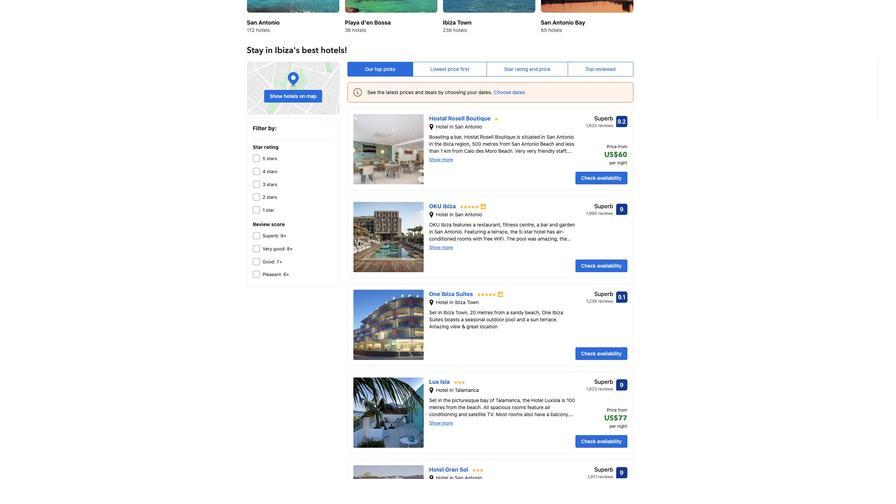 Task type: describe. For each thing, give the bounding box(es) containing it.
a down town, on the bottom right
[[461, 317, 464, 323]]

0 horizontal spatial boutique
[[466, 115, 491, 122]]

our top picks
[[365, 66, 396, 72]]

set for 1,238 reviews
[[430, 310, 437, 316]]

reviews for superb 1,990 reviews
[[599, 211, 614, 216]]

sun
[[531, 317, 539, 323]]

the inside 'boasting a bar, hostal rosell boutique is situated in san antonio in the ibiza region, 500 metres from san antonio beach and less than 1 km from calo des moro beach. show more'
[[435, 141, 442, 147]]

rooms inside oku ibiza features a restaurant, fitness centre, a bar and garden in san antonio. featuring a terrace, the 5-star hotel has air- conditioned rooms with free wifi. show more
[[458, 236, 472, 242]]

3 stars
[[263, 182, 277, 187]]

show more button for us$77
[[430, 420, 453, 426]]

luxisla
[[545, 398, 561, 404]]

hotels inside san antonio bay 65 hotels
[[549, 27, 563, 33]]

prices
[[400, 89, 414, 95]]

hotels!
[[321, 45, 348, 56]]

map
[[307, 93, 317, 99]]

suites inside set in ibiza town, 20 metres from a sandy beach, one ibiza suites boasts a seasonal outdoor pool and a sun terrace. amazing view & great location
[[430, 317, 444, 323]]

group for star rating
[[253, 155, 334, 214]]

free
[[484, 236, 493, 242]]

1 star
[[263, 208, 274, 213]]

and inside 'boasting a bar, hostal rosell boutique is situated in san antonio in the ibiza region, 500 metres from san antonio beach and less than 1 km from calo des moro beach. show more'
[[556, 141, 565, 147]]

lowest price first
[[431, 66, 470, 72]]

6+
[[284, 272, 289, 278]]

5 stars
[[263, 156, 277, 161]]

in up than
[[430, 141, 434, 147]]

from inside set in the picturesque bay of talamanca, the hotel luxisla is 100 metres from the beach. all spacious rooms feature air conditioning and satellite tv. most rooms also have a balcony. show more
[[447, 405, 457, 411]]

good:
[[274, 246, 286, 252]]

oku for oku ibiza features a restaurant, fitness centre, a bar and garden in san antonio. featuring a terrace, the 5-star hotel has air- conditioned rooms with free wifi. show more
[[430, 222, 440, 228]]

hotel left gran
[[430, 467, 444, 473]]

0 vertical spatial suites
[[456, 291, 473, 298]]

show inside button
[[270, 93, 283, 99]]

in inside oku ibiza features a restaurant, fitness centre, a bar and garden in san antonio. featuring a terrace, the 5-star hotel has air- conditioned rooms with free wifi. show more
[[430, 229, 434, 235]]

a up free
[[488, 229, 490, 235]]

san antonio bay 65 hotels
[[541, 19, 586, 33]]

bossa
[[375, 19, 391, 26]]

172
[[247, 27, 255, 33]]

1 price from the left
[[448, 66, 459, 72]]

scored 9.1 element
[[617, 292, 628, 303]]

1,238
[[587, 299, 598, 304]]

hotel
[[535, 229, 546, 235]]

antonio.
[[445, 229, 464, 235]]

conditioned
[[430, 236, 456, 242]]

a inside 'boasting a bar, hostal rosell boutique is situated in san antonio in the ibiza region, 500 metres from san antonio beach and less than 1 km from calo des moro beach. show more'
[[451, 134, 453, 140]]

san inside san antonio 172 hotels
[[247, 19, 257, 26]]

hotel inside set in the picturesque bay of talamanca, the hotel luxisla is 100 metres from the beach. all spacious rooms feature air conditioning and satellite tv. most rooms also have a balcony. show more
[[532, 398, 544, 404]]

san up beach
[[547, 134, 556, 140]]

great
[[467, 324, 479, 330]]

and inside set in the picturesque bay of talamanca, the hotel luxisla is 100 metres from the beach. all spacious rooms feature air conditioning and satellite tv. most rooms also have a balcony. show more
[[459, 412, 467, 418]]

scored 9.2 element
[[617, 116, 628, 127]]

us$60
[[605, 150, 628, 160]]

antonio inside san antonio bay 65 hotels
[[553, 19, 574, 26]]

superb:
[[263, 233, 280, 239]]

the inside oku ibiza features a restaurant, fitness centre, a bar and garden in san antonio. featuring a terrace, the 5-star hotel has air- conditioned rooms with free wifi. show more
[[511, 229, 518, 235]]

500
[[473, 141, 482, 147]]

our
[[365, 66, 374, 72]]

feature
[[528, 405, 544, 411]]

group for review score
[[253, 232, 334, 279]]

centre,
[[520, 222, 536, 228]]

one ibiza suites
[[430, 291, 475, 298]]

36
[[345, 27, 351, 33]]

is inside 'boasting a bar, hostal rosell boutique is situated in san antonio in the ibiza region, 500 metres from san antonio beach and less than 1 km from calo des moro beach. show more'
[[517, 134, 521, 140]]

beach,
[[526, 310, 541, 316]]

stars for 3 stars
[[267, 182, 277, 187]]

rosell inside 'boasting a bar, hostal rosell boutique is situated in san antonio in the ibiza region, 500 metres from san antonio beach and less than 1 km from calo des moro beach. show more'
[[480, 134, 494, 140]]

lux
[[430, 379, 439, 385]]

with
[[473, 236, 483, 242]]

hotel for 1,990 reviews
[[436, 212, 449, 218]]

reviews for superb 1,823 reviews
[[599, 387, 614, 392]]

superb for superb 1,633 reviews
[[595, 115, 614, 122]]

isla
[[441, 379, 450, 385]]

and inside set in ibiza town, 20 metres from a sandy beach, one ibiza suites boasts a seasonal outdoor pool and a sun terrace. amazing view & great location
[[517, 317, 526, 323]]

ibiza up town, on the bottom right
[[455, 300, 466, 306]]

check for us$77
[[582, 439, 596, 445]]

talamanca
[[455, 388, 479, 394]]

in down the oku ibiza
[[450, 212, 454, 218]]

superb 1,823 reviews
[[587, 379, 614, 392]]

check availability link for us$77
[[576, 436, 628, 448]]

dates
[[513, 89, 525, 95]]

hotel in san antonio for us$60
[[436, 124, 483, 130]]

in down one ibiza suites
[[450, 300, 454, 306]]

pleasant: 6+
[[263, 272, 289, 278]]

in inside set in the picturesque bay of talamanca, the hotel luxisla is 100 metres from the beach. all spacious rooms feature air conditioning and satellite tv. most rooms also have a balcony. show more
[[438, 398, 442, 404]]

rating for star rating and price
[[515, 66, 529, 72]]

from inside set in ibiza town, 20 metres from a sandy beach, one ibiza suites boasts a seasonal outdoor pool and a sun terrace. amazing view & great location
[[495, 310, 505, 316]]

in inside set in ibiza town, 20 metres from a sandy beach, one ibiza suites boasts a seasonal outdoor pool and a sun terrace. amazing view & great location
[[438, 310, 442, 316]]

star rating
[[253, 144, 279, 150]]

check for us$60
[[582, 175, 596, 181]]

show hotels on map button
[[264, 90, 322, 103]]

is inside set in the picturesque bay of talamanca, the hotel luxisla is 100 metres from the beach. all spacious rooms feature air conditioning and satellite tv. most rooms also have a balcony. show more
[[562, 398, 566, 404]]

&
[[462, 324, 466, 330]]

check for 1,990 reviews
[[582, 263, 596, 269]]

ibiza's
[[275, 45, 300, 56]]

1,990
[[587, 211, 598, 216]]

antonio down situated
[[522, 141, 539, 147]]

metres inside set in ibiza town, 20 metres from a sandy beach, one ibiza suites boasts a seasonal outdoor pool and a sun terrace. amazing view & great location
[[478, 310, 493, 316]]

antonio inside san antonio 172 hotels
[[259, 19, 280, 26]]

playa
[[345, 19, 360, 26]]

set in ibiza town, 20 metres from a sandy beach, one ibiza suites boasts a seasonal outdoor pool and a sun terrace. amazing view & great location
[[430, 310, 564, 330]]

san inside san antonio bay 65 hotels
[[541, 19, 552, 26]]

check availability link for us$60
[[576, 172, 628, 185]]

a left bar
[[537, 222, 540, 228]]

check availability for 1,238 reviews
[[582, 351, 622, 357]]

hotels inside ibiza town 238 hotels
[[454, 27, 467, 33]]

talamanca,
[[496, 398, 522, 404]]

tv.
[[488, 412, 495, 418]]

3
[[263, 182, 266, 187]]

availability for 1,990 reviews
[[598, 263, 622, 269]]

3 9 from the top
[[620, 470, 624, 477]]

9.2
[[618, 119, 626, 125]]

2 vertical spatial rooms
[[509, 412, 523, 418]]

superb for superb 1,238 reviews
[[595, 291, 614, 298]]

check for 1,238 reviews
[[582, 351, 596, 357]]

oku ibiza, hotel in san antonio image
[[354, 202, 424, 273]]

scored 9 element for superb 1,990 reviews
[[617, 204, 628, 215]]

town,
[[456, 310, 469, 316]]

san down hostal rosell boutique
[[455, 124, 464, 130]]

check availability link for 1,990 reviews
[[576, 260, 628, 273]]

beach.
[[499, 148, 514, 154]]

fitness
[[503, 222, 519, 228]]

hotel gran sol, hotel in san antonio image
[[354, 466, 424, 480]]

a left the sun
[[527, 317, 530, 323]]

boasts
[[445, 317, 460, 323]]

picks
[[384, 66, 396, 72]]

oku for oku ibiza
[[430, 203, 442, 210]]

show inside oku ibiza features a restaurant, fitness centre, a bar and garden in san antonio. featuring a terrace, the 5-star hotel has air- conditioned rooms with free wifi. show more
[[430, 245, 441, 250]]

terrace,
[[492, 229, 509, 235]]

pool
[[506, 317, 516, 323]]

outdoor
[[487, 317, 505, 323]]

9 for superb 1,990 reviews
[[620, 207, 624, 213]]

star inside group
[[266, 208, 274, 213]]

hotel for us$77
[[436, 388, 449, 394]]

filter
[[253, 125, 267, 132]]

one ibiza suites, hotel in ibiza town image
[[354, 290, 424, 361]]

star for star rating
[[253, 144, 263, 150]]

more for us$77
[[442, 420, 453, 426]]

good: 7+
[[263, 259, 282, 265]]

0 horizontal spatial hostal
[[430, 115, 447, 122]]

boasting
[[430, 134, 449, 140]]

more for us$60
[[442, 157, 453, 162]]

superb for superb 1,990 reviews
[[595, 203, 614, 210]]

show more button for us$60
[[430, 156, 453, 162]]

location
[[480, 324, 498, 330]]

km
[[444, 148, 451, 154]]

choosing
[[445, 89, 466, 95]]

price from us$77 per night
[[605, 408, 628, 429]]

features
[[453, 222, 472, 228]]

in down the isla
[[450, 388, 454, 394]]

best
[[302, 45, 319, 56]]

availability for 1,238 reviews
[[598, 351, 622, 357]]

scored 9 element for superb 1,823 reviews
[[617, 380, 628, 391]]

calo
[[465, 148, 475, 154]]

from inside price from us$77 per night
[[619, 408, 628, 413]]

3 stars image for lux isla
[[454, 381, 466, 385]]

very good: 8+
[[263, 246, 293, 252]]

bay
[[576, 19, 586, 26]]

check availability for 1,990 reviews
[[582, 263, 622, 269]]

superb for superb
[[595, 467, 614, 473]]

sandy
[[511, 310, 524, 316]]

reviews for superb 1,238 reviews
[[599, 299, 614, 304]]

oku ibiza features a restaurant, fitness centre, a bar and garden in san antonio. featuring a terrace, the 5-star hotel has air- conditioned rooms with free wifi. show more
[[430, 222, 576, 250]]

0 vertical spatial rosell
[[449, 115, 465, 122]]

ibiza inside ibiza town 238 hotels
[[443, 19, 456, 26]]

featuring
[[465, 229, 486, 235]]

choose dates button
[[494, 89, 525, 96]]

from down region, on the right top
[[453, 148, 463, 154]]

d'en
[[361, 19, 373, 26]]

65
[[541, 27, 547, 33]]

price for us$60
[[607, 144, 617, 150]]

seasonal
[[465, 317, 485, 323]]



Task type: vqa. For each thing, say whether or not it's contained in the screenshot.
How much does it cost to rent SUV in the United States? dropdown button
no



Task type: locate. For each thing, give the bounding box(es) containing it.
is left 100
[[562, 398, 566, 404]]

stars for 4 stars
[[267, 169, 278, 174]]

1 horizontal spatial boutique
[[495, 134, 516, 140]]

availability for us$60
[[598, 175, 622, 181]]

1 left km
[[441, 148, 443, 154]]

rooms left also
[[509, 412, 523, 418]]

hostal inside 'boasting a bar, hostal rosell boutique is situated in san antonio in the ibiza region, 500 metres from san antonio beach and less than 1 km from calo des moro beach. show more'
[[465, 134, 479, 140]]

air
[[545, 405, 551, 411]]

0 vertical spatial rating
[[515, 66, 529, 72]]

price inside price from us$77 per night
[[607, 408, 617, 413]]

stars right 2
[[267, 195, 277, 200]]

show more button
[[430, 156, 453, 162], [430, 244, 453, 250], [430, 420, 453, 426]]

1 set from the top
[[430, 310, 437, 316]]

hotel gran sol link
[[428, 466, 580, 480]]

0 horizontal spatial one
[[430, 291, 441, 298]]

1 horizontal spatial 1
[[441, 148, 443, 154]]

balcony.
[[551, 412, 570, 418]]

conditioning
[[430, 412, 458, 418]]

1 vertical spatial 1
[[263, 208, 265, 213]]

2 availability from the top
[[598, 263, 622, 269]]

check availability link for 1,238 reviews
[[576, 348, 628, 361]]

ibiza inside oku ibiza features a restaurant, fitness centre, a bar and garden in san antonio. featuring a terrace, the 5-star hotel has air- conditioned rooms with free wifi. show more
[[441, 222, 452, 228]]

ibiza up the 238
[[443, 19, 456, 26]]

show more button down km
[[430, 156, 453, 162]]

0 vertical spatial oku
[[430, 203, 442, 210]]

night for us$77
[[618, 424, 628, 429]]

hotel gran sol
[[430, 467, 470, 473]]

reviews right 1,990 at the top of the page
[[599, 211, 614, 216]]

1 vertical spatial price
[[607, 408, 617, 413]]

one inside set in ibiza town, 20 metres from a sandy beach, one ibiza suites boasts a seasonal outdoor pool and a sun terrace. amazing view & great location
[[542, 310, 552, 316]]

hostal rosell boutique, hotel in san antonio image
[[354, 114, 424, 185]]

4 check availability link from the top
[[576, 436, 628, 448]]

0 vertical spatial town
[[458, 19, 472, 26]]

beach.
[[467, 405, 483, 411]]

ibiza up hotel in ibiza town
[[442, 291, 455, 298]]

san up 172
[[247, 19, 257, 26]]

1 vertical spatial hostal
[[465, 134, 479, 140]]

rating for star rating
[[264, 144, 279, 150]]

more down conditioned
[[442, 245, 453, 250]]

group containing 5 stars
[[253, 155, 334, 214]]

5-
[[519, 229, 525, 235]]

one up hotel in ibiza town
[[430, 291, 441, 298]]

in right stay
[[266, 45, 273, 56]]

hostal up boasting
[[430, 115, 447, 122]]

1 availability from the top
[[598, 175, 622, 181]]

check
[[582, 175, 596, 181], [582, 263, 596, 269], [582, 351, 596, 357], [582, 439, 596, 445]]

hotels right 172
[[256, 27, 270, 33]]

star for star rating and price
[[505, 66, 514, 72]]

0 vertical spatial star
[[266, 208, 274, 213]]

0 vertical spatial metres
[[483, 141, 499, 147]]

from up "beach." on the right of page
[[500, 141, 511, 147]]

1 horizontal spatial price
[[540, 66, 551, 72]]

bay
[[481, 398, 489, 404]]

status containing see the latest prices and deals by choosing your dates.
[[348, 82, 634, 103]]

3 stars image for hotel gran sol
[[473, 469, 484, 473]]

night inside the 'price from us$60 per night'
[[618, 160, 628, 166]]

1 check availability link from the top
[[576, 172, 628, 185]]

from up us$77
[[619, 408, 628, 413]]

1 horizontal spatial rosell
[[480, 134, 494, 140]]

0 horizontal spatial price
[[448, 66, 459, 72]]

picturesque
[[452, 398, 479, 404]]

0 vertical spatial per
[[610, 160, 617, 166]]

san inside oku ibiza features a restaurant, fitness centre, a bar and garden in san antonio. featuring a terrace, the 5-star hotel has air- conditioned rooms with free wifi. show more
[[435, 229, 443, 235]]

hotels inside button
[[284, 93, 298, 99]]

garden
[[560, 222, 576, 228]]

reviews inside superb 1,238 reviews
[[599, 299, 614, 304]]

2 show more button from the top
[[430, 244, 453, 250]]

1 horizontal spatial star
[[525, 229, 533, 235]]

0 horizontal spatial is
[[517, 134, 521, 140]]

group containing superb: 9+
[[253, 232, 334, 279]]

one up terrace.
[[542, 310, 552, 316]]

gran
[[446, 467, 459, 473]]

1 reviews from the top
[[599, 123, 614, 128]]

5 stars image up outdoor
[[478, 293, 497, 297]]

availability down us$60
[[598, 175, 622, 181]]

0 vertical spatial show more button
[[430, 156, 453, 162]]

superb for superb 1,823 reviews
[[595, 379, 614, 385]]

hotel in san antonio
[[436, 124, 483, 130], [436, 212, 483, 218]]

stars right 5
[[267, 156, 277, 161]]

reviews inside 'superb 1,823 reviews'
[[599, 387, 614, 392]]

1 vertical spatial set
[[430, 398, 437, 404]]

us$77
[[605, 414, 628, 423]]

set
[[430, 310, 437, 316], [430, 398, 437, 404]]

hotel up feature
[[532, 398, 544, 404]]

4 check from the top
[[582, 439, 596, 445]]

ibiza inside 'boasting a bar, hostal rosell boutique is situated in san antonio in the ibiza region, 500 metres from san antonio beach and less than 1 km from calo des moro beach. show more'
[[444, 141, 454, 147]]

show down 'conditioning'
[[430, 420, 441, 426]]

antonio down hostal rosell boutique
[[465, 124, 483, 130]]

superb inside 'superb 1,823 reviews'
[[595, 379, 614, 385]]

show inside 'boasting a bar, hostal rosell boutique is situated in san antonio in the ibiza region, 500 metres from san antonio beach and less than 1 km from calo des moro beach. show more'
[[430, 157, 441, 162]]

1 vertical spatial rating
[[264, 144, 279, 150]]

0 vertical spatial one
[[430, 291, 441, 298]]

from up us$60
[[619, 144, 628, 150]]

show hotels on map
[[270, 93, 317, 99]]

hotel in ibiza town
[[436, 300, 479, 306]]

2 check from the top
[[582, 263, 596, 269]]

1 vertical spatial 5 stars image
[[478, 293, 497, 297]]

superb 1,238 reviews
[[587, 291, 614, 304]]

3 stars image right sol
[[473, 469, 484, 473]]

2 set from the top
[[430, 398, 437, 404]]

1 vertical spatial 3 stars image
[[473, 469, 484, 473]]

amazing
[[430, 324, 449, 330]]

per for us$77
[[610, 424, 617, 429]]

rating up 5 stars
[[264, 144, 279, 150]]

2 group from the top
[[253, 232, 334, 279]]

per for us$60
[[610, 160, 617, 166]]

availability up 'superb 1,823 reviews'
[[598, 351, 622, 357]]

1 group from the top
[[253, 155, 334, 214]]

more inside set in the picturesque bay of talamanca, the hotel luxisla is 100 metres from the beach. all spacious rooms feature air conditioning and satellite tv. most rooms also have a balcony. show more
[[442, 420, 453, 426]]

availability down price from us$77 per night
[[598, 439, 622, 445]]

ibiza up boasts
[[444, 310, 454, 316]]

superb 1,633 reviews
[[587, 115, 614, 128]]

3 stars image up hotel in talamanca
[[454, 381, 466, 385]]

1 oku from the top
[[430, 203, 442, 210]]

rating up dates
[[515, 66, 529, 72]]

1 horizontal spatial one
[[542, 310, 552, 316]]

hotel down the oku ibiza
[[436, 212, 449, 218]]

2 oku from the top
[[430, 222, 440, 228]]

suites up amazing
[[430, 317, 444, 323]]

2 price from the left
[[540, 66, 551, 72]]

check availability down price from us$77 per night
[[582, 439, 622, 445]]

reviews inside superb 1,633 reviews
[[599, 123, 614, 128]]

3 show more button from the top
[[430, 420, 453, 426]]

1 vertical spatial is
[[562, 398, 566, 404]]

check availability for us$60
[[582, 175, 622, 181]]

the right see
[[378, 89, 385, 95]]

0 vertical spatial boutique
[[466, 115, 491, 122]]

3 more from the top
[[442, 420, 453, 426]]

1 check availability from the top
[[582, 175, 622, 181]]

check availability up superb 1,238 reviews
[[582, 263, 622, 269]]

metres inside set in the picturesque bay of talamanca, the hotel luxisla is 100 metres from the beach. all spacious rooms feature air conditioning and satellite tv. most rooms also have a balcony. show more
[[430, 405, 445, 411]]

price inside the 'price from us$60 per night'
[[607, 144, 617, 150]]

stars right 3
[[267, 182, 277, 187]]

1 inside group
[[263, 208, 265, 213]]

2 vertical spatial show more button
[[430, 420, 453, 426]]

per inside price from us$77 per night
[[610, 424, 617, 429]]

2
[[263, 195, 266, 200]]

9+
[[281, 233, 287, 239]]

a up featuring
[[473, 222, 476, 228]]

star inside oku ibiza features a restaurant, fitness centre, a bar and garden in san antonio. featuring a terrace, the 5-star hotel has air- conditioned rooms with free wifi. show more
[[525, 229, 533, 235]]

filter by:
[[253, 125, 277, 132]]

set inside set in the picturesque bay of talamanca, the hotel luxisla is 100 metres from the beach. all spacious rooms feature air conditioning and satellite tv. most rooms also have a balcony. show more
[[430, 398, 437, 404]]

by
[[439, 89, 444, 95]]

price for us$77
[[607, 408, 617, 413]]

2 check availability link from the top
[[576, 260, 628, 273]]

antonio
[[259, 19, 280, 26], [553, 19, 574, 26], [465, 124, 483, 130], [557, 134, 574, 140], [522, 141, 539, 147], [465, 212, 483, 218]]

hotel for us$60
[[436, 124, 449, 130]]

satellite
[[469, 412, 486, 418]]

1 night from the top
[[618, 160, 628, 166]]

a inside set in the picturesque bay of talamanca, the hotel luxisla is 100 metres from the beach. all spacious rooms feature air conditioning and satellite tv. most rooms also have a balcony. show more
[[547, 412, 550, 418]]

20
[[470, 310, 476, 316]]

view
[[451, 324, 461, 330]]

0 vertical spatial 5 stars image
[[460, 205, 479, 209]]

2 price from the top
[[607, 408, 617, 413]]

status
[[348, 82, 634, 103]]

very
[[263, 246, 272, 252]]

san up 65
[[541, 19, 552, 26]]

check availability up 'superb 1,823 reviews'
[[582, 351, 622, 357]]

check availability down us$60
[[582, 175, 622, 181]]

and inside oku ibiza features a restaurant, fitness centre, a bar and garden in san antonio. featuring a terrace, the 5-star hotel has air- conditioned rooms with free wifi. show more
[[550, 222, 558, 228]]

5 superb from the top
[[595, 467, 614, 473]]

deals
[[425, 89, 437, 95]]

hotel up boasting
[[436, 124, 449, 130]]

1 vertical spatial scored 9 element
[[617, 380, 628, 391]]

0 horizontal spatial star
[[253, 144, 263, 150]]

2 night from the top
[[618, 424, 628, 429]]

sol
[[460, 467, 469, 473]]

stars for 5 stars
[[267, 156, 277, 161]]

1 price from the top
[[607, 144, 617, 150]]

superb inside superb 1,238 reviews
[[595, 291, 614, 298]]

ibiza up terrace.
[[553, 310, 564, 316]]

100
[[567, 398, 575, 404]]

per
[[610, 160, 617, 166], [610, 424, 617, 429]]

3 stars image inside hotel gran sol link
[[473, 469, 484, 473]]

0 vertical spatial group
[[253, 155, 334, 214]]

2 more from the top
[[442, 245, 453, 250]]

0 horizontal spatial 3 stars image
[[454, 381, 466, 385]]

0 vertical spatial star
[[505, 66, 514, 72]]

metres inside 'boasting a bar, hostal rosell boutique is situated in san antonio in the ibiza region, 500 metres from san antonio beach and less than 1 km from calo des moro beach. show more'
[[483, 141, 499, 147]]

star down 2 stars
[[266, 208, 274, 213]]

set for us$77
[[430, 398, 437, 404]]

from up 'conditioning'
[[447, 405, 457, 411]]

star down centre,
[[525, 229, 533, 235]]

2 vertical spatial scored 9 element
[[617, 468, 628, 479]]

1 horizontal spatial 3 stars image
[[473, 469, 484, 473]]

in up amazing
[[438, 310, 442, 316]]

night inside price from us$77 per night
[[618, 424, 628, 429]]

san up features
[[455, 212, 464, 218]]

beach
[[541, 141, 555, 147]]

hostal rosell boutique
[[430, 115, 492, 122]]

oku inside oku ibiza features a restaurant, fitness centre, a bar and garden in san antonio. featuring a terrace, the 5-star hotel has air- conditioned rooms with free wifi. show more
[[430, 222, 440, 228]]

3 scored 9 element from the top
[[617, 468, 628, 479]]

2 reviews from the top
[[599, 211, 614, 216]]

and
[[530, 66, 538, 72], [415, 89, 424, 95], [556, 141, 565, 147], [550, 222, 558, 228], [517, 317, 526, 323], [459, 412, 467, 418]]

first
[[461, 66, 470, 72]]

5 stars image for one ibiza suites
[[478, 293, 497, 297]]

0 horizontal spatial 1
[[263, 208, 265, 213]]

night down us$77
[[618, 424, 628, 429]]

1 vertical spatial per
[[610, 424, 617, 429]]

bar,
[[455, 134, 463, 140]]

per down us$60
[[610, 160, 617, 166]]

moro
[[486, 148, 497, 154]]

238
[[443, 27, 452, 33]]

than
[[430, 148, 440, 154]]

0 vertical spatial 9
[[620, 207, 624, 213]]

check availability link down us$60
[[576, 172, 628, 185]]

0 horizontal spatial rosell
[[449, 115, 465, 122]]

bar
[[541, 222, 549, 228]]

5 stars image
[[460, 205, 479, 209], [478, 293, 497, 297]]

2 check availability from the top
[[582, 263, 622, 269]]

1 hotel in san antonio from the top
[[436, 124, 483, 130]]

2 hotel in san antonio from the top
[[436, 212, 483, 218]]

2 superb from the top
[[595, 203, 614, 210]]

scored 9 element
[[617, 204, 628, 215], [617, 380, 628, 391], [617, 468, 628, 479]]

3 stars image
[[454, 381, 466, 385], [473, 469, 484, 473]]

1 vertical spatial rooms
[[512, 405, 527, 411]]

2 vertical spatial metres
[[430, 405, 445, 411]]

1 vertical spatial rosell
[[480, 134, 494, 140]]

3 availability from the top
[[598, 351, 622, 357]]

situated
[[522, 134, 540, 140]]

0 vertical spatial scored 9 element
[[617, 204, 628, 215]]

9 for superb 1,823 reviews
[[620, 382, 624, 389]]

superb 1,990 reviews
[[587, 203, 614, 216]]

more inside 'boasting a bar, hostal rosell boutique is situated in san antonio in the ibiza region, 500 metres from san antonio beach and less than 1 km from calo des moro beach. show more'
[[442, 157, 453, 162]]

reviews inside superb 1,990 reviews
[[599, 211, 614, 216]]

check availability link up 'superb 1,823 reviews'
[[576, 348, 628, 361]]

show more button for 1,990 reviews
[[430, 244, 453, 250]]

1 check from the top
[[582, 175, 596, 181]]

1 horizontal spatial rating
[[515, 66, 529, 72]]

1 vertical spatial oku
[[430, 222, 440, 228]]

1 stars image
[[495, 117, 499, 121]]

hotel in san antonio down hostal rosell boutique
[[436, 124, 483, 130]]

superb inside superb 1,990 reviews
[[595, 203, 614, 210]]

check availability link up superb 1,238 reviews
[[576, 260, 628, 273]]

1 vertical spatial star
[[253, 144, 263, 150]]

ibiza up antonio. at the right top of page
[[441, 222, 452, 228]]

1 vertical spatial 9
[[620, 382, 624, 389]]

availability
[[598, 175, 622, 181], [598, 263, 622, 269], [598, 351, 622, 357], [598, 439, 622, 445]]

0 vertical spatial rooms
[[458, 236, 472, 242]]

check availability
[[582, 175, 622, 181], [582, 263, 622, 269], [582, 351, 622, 357], [582, 439, 622, 445]]

more down 'conditioning'
[[442, 420, 453, 426]]

hotel for 1,238 reviews
[[436, 300, 449, 306]]

reviewed
[[596, 66, 616, 72]]

san up conditioned
[[435, 229, 443, 235]]

4 availability from the top
[[598, 439, 622, 445]]

0 horizontal spatial star
[[266, 208, 274, 213]]

1 vertical spatial boutique
[[495, 134, 516, 140]]

1 9 from the top
[[620, 207, 624, 213]]

des
[[476, 148, 484, 154]]

set inside set in ibiza town, 20 metres from a sandy beach, one ibiza suites boasts a seasonal outdoor pool and a sun terrace. amazing view & great location
[[430, 310, 437, 316]]

3 check availability from the top
[[582, 351, 622, 357]]

town inside ibiza town 238 hotels
[[458, 19, 472, 26]]

lux isla, hotel in talamanca image
[[354, 378, 424, 448]]

have
[[535, 412, 546, 418]]

1 vertical spatial star
[[525, 229, 533, 235]]

san up "beach." on the right of page
[[512, 141, 521, 147]]

0 vertical spatial hostal
[[430, 115, 447, 122]]

lux isla
[[430, 379, 452, 385]]

group
[[253, 155, 334, 214], [253, 232, 334, 279]]

2 vertical spatial more
[[442, 420, 453, 426]]

4
[[263, 169, 266, 174]]

2 scored 9 element from the top
[[617, 380, 628, 391]]

1 scored 9 element from the top
[[617, 204, 628, 215]]

the down picturesque
[[459, 405, 466, 411]]

0 vertical spatial price
[[607, 144, 617, 150]]

0 vertical spatial more
[[442, 157, 453, 162]]

is left situated
[[517, 134, 521, 140]]

more inside oku ibiza features a restaurant, fitness centre, a bar and garden in san antonio. featuring a terrace, the 5-star hotel has air- conditioned rooms with free wifi. show more
[[442, 245, 453, 250]]

1 vertical spatial hotel in san antonio
[[436, 212, 483, 218]]

price
[[607, 144, 617, 150], [607, 408, 617, 413]]

show more button down conditioned
[[430, 244, 453, 250]]

in up 'conditioning'
[[438, 398, 442, 404]]

from up outdoor
[[495, 310, 505, 316]]

4 stars
[[263, 169, 278, 174]]

antonio up features
[[465, 212, 483, 218]]

4 check availability from the top
[[582, 439, 622, 445]]

more down km
[[442, 157, 453, 162]]

check availability link
[[576, 172, 628, 185], [576, 260, 628, 273], [576, 348, 628, 361], [576, 436, 628, 448]]

1 vertical spatial show more button
[[430, 244, 453, 250]]

stars for 2 stars
[[267, 195, 277, 200]]

night down us$60
[[618, 160, 628, 166]]

3 superb from the top
[[595, 291, 614, 298]]

1 superb from the top
[[595, 115, 614, 122]]

1 vertical spatial night
[[618, 424, 628, 429]]

0 vertical spatial set
[[430, 310, 437, 316]]

superb inside superb 1,633 reviews
[[595, 115, 614, 122]]

1 horizontal spatial is
[[562, 398, 566, 404]]

night
[[618, 160, 628, 166], [618, 424, 628, 429]]

availability for us$77
[[598, 439, 622, 445]]

8+
[[287, 246, 293, 252]]

rooms down antonio. at the right top of page
[[458, 236, 472, 242]]

ibiza up features
[[443, 203, 456, 210]]

reviews for superb 1,633 reviews
[[599, 123, 614, 128]]

1 per from the top
[[610, 160, 617, 166]]

night for us$60
[[618, 160, 628, 166]]

superb: 9+
[[263, 233, 287, 239]]

0 vertical spatial 1
[[441, 148, 443, 154]]

price
[[448, 66, 459, 72], [540, 66, 551, 72]]

suites
[[456, 291, 473, 298], [430, 317, 444, 323]]

top
[[375, 66, 383, 72]]

2 vertical spatial 9
[[620, 470, 624, 477]]

1 vertical spatial more
[[442, 245, 453, 250]]

1 down 2
[[263, 208, 265, 213]]

1 horizontal spatial suites
[[456, 291, 473, 298]]

boutique inside 'boasting a bar, hostal rosell boutique is situated in san antonio in the ibiza region, 500 metres from san antonio beach and less than 1 km from calo des moro beach. show more'
[[495, 134, 516, 140]]

hotel in san antonio up features
[[436, 212, 483, 218]]

1 vertical spatial suites
[[430, 317, 444, 323]]

the down boasting
[[435, 141, 442, 147]]

metres right "20"
[[478, 310, 493, 316]]

per inside the 'price from us$60 per night'
[[610, 160, 617, 166]]

boutique left the 1 stars icon
[[466, 115, 491, 122]]

from
[[500, 141, 511, 147], [619, 144, 628, 150], [453, 148, 463, 154], [495, 310, 505, 316], [447, 405, 457, 411], [619, 408, 628, 413]]

stay
[[247, 45, 264, 56]]

hotel down lux isla
[[436, 388, 449, 394]]

hotels left "on"
[[284, 93, 298, 99]]

1 vertical spatial group
[[253, 232, 334, 279]]

suites up hotel in ibiza town
[[456, 291, 473, 298]]

the up feature
[[523, 398, 530, 404]]

5 stars image up features
[[460, 205, 479, 209]]

3 check availability link from the top
[[576, 348, 628, 361]]

in down hostal rosell boutique
[[450, 124, 454, 130]]

metres up 'conditioning'
[[430, 405, 445, 411]]

1 more from the top
[[442, 157, 453, 162]]

lowest
[[431, 66, 447, 72]]

a up pool
[[507, 310, 509, 316]]

1 show more button from the top
[[430, 156, 453, 162]]

san antonio 172 hotels
[[247, 19, 280, 33]]

4 reviews from the top
[[599, 387, 614, 392]]

set in the picturesque bay of talamanca, the hotel luxisla is 100 metres from the beach. all spacious rooms feature air conditioning and satellite tv. most rooms also have a balcony. show more
[[430, 398, 575, 426]]

4 superb from the top
[[595, 379, 614, 385]]

hotel in san antonio for 1,990 reviews
[[436, 212, 483, 218]]

1 vertical spatial one
[[542, 310, 552, 316]]

0 vertical spatial night
[[618, 160, 628, 166]]

reviews
[[599, 123, 614, 128], [599, 211, 614, 216], [599, 299, 614, 304], [599, 387, 614, 392]]

3 reviews from the top
[[599, 299, 614, 304]]

latest
[[386, 89, 399, 95]]

ibiza town 238 hotels
[[443, 19, 472, 33]]

2 9 from the top
[[620, 382, 624, 389]]

2 per from the top
[[610, 424, 617, 429]]

most
[[496, 412, 508, 418]]

1 inside 'boasting a bar, hostal rosell boutique is situated in san antonio in the ibiza region, 500 metres from san antonio beach and less than 1 km from calo des moro beach. show more'
[[441, 148, 443, 154]]

price from us$60 per night
[[605, 144, 628, 166]]

hostal up 500
[[465, 134, 479, 140]]

rosell up 500
[[480, 134, 494, 140]]

from inside the 'price from us$60 per night'
[[619, 144, 628, 150]]

boutique up "beach." on the right of page
[[495, 134, 516, 140]]

show inside set in the picturesque bay of talamanca, the hotel luxisla is 100 metres from the beach. all spacious rooms feature air conditioning and satellite tv. most rooms also have a balcony. show more
[[430, 420, 441, 426]]

hotels inside san antonio 172 hotels
[[256, 27, 270, 33]]

0 vertical spatial hotel in san antonio
[[436, 124, 483, 130]]

1 vertical spatial town
[[467, 300, 479, 306]]

antonio up less
[[557, 134, 574, 140]]

in up beach
[[542, 134, 546, 140]]

hotels inside playa d'en bossa 36 hotels
[[353, 27, 366, 33]]

3 check from the top
[[582, 351, 596, 357]]

metres up the moro
[[483, 141, 499, 147]]

the down hotel in talamanca
[[444, 398, 451, 404]]

0 horizontal spatial suites
[[430, 317, 444, 323]]

hotels right 65
[[549, 27, 563, 33]]

0 vertical spatial 3 stars image
[[454, 381, 466, 385]]

5 stars image for oku ibiza
[[460, 205, 479, 209]]

review score
[[253, 222, 285, 228]]

hotel down one ibiza suites
[[436, 300, 449, 306]]

show hotels on map link
[[247, 62, 340, 115]]

the left 5- at top
[[511, 229, 518, 235]]

1 vertical spatial metres
[[478, 310, 493, 316]]

0 horizontal spatial rating
[[264, 144, 279, 150]]

check availability for us$77
[[582, 439, 622, 445]]

antonio left the bay
[[553, 19, 574, 26]]

1 horizontal spatial hostal
[[465, 134, 479, 140]]

1 horizontal spatial star
[[505, 66, 514, 72]]

0 vertical spatial is
[[517, 134, 521, 140]]



